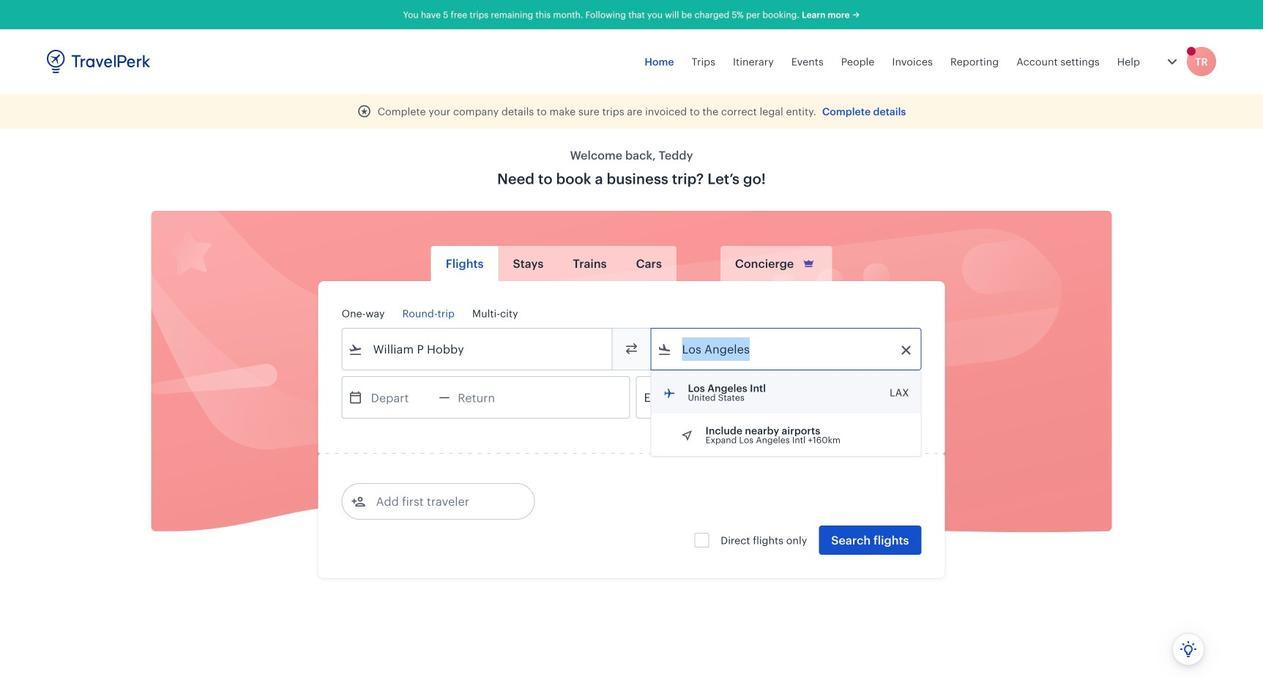 Task type: describe. For each thing, give the bounding box(es) containing it.
From search field
[[363, 338, 593, 361]]

To search field
[[672, 338, 902, 361]]

Return text field
[[450, 377, 526, 418]]



Task type: locate. For each thing, give the bounding box(es) containing it.
Add first traveler search field
[[366, 490, 518, 513]]

Depart text field
[[363, 377, 439, 418]]



